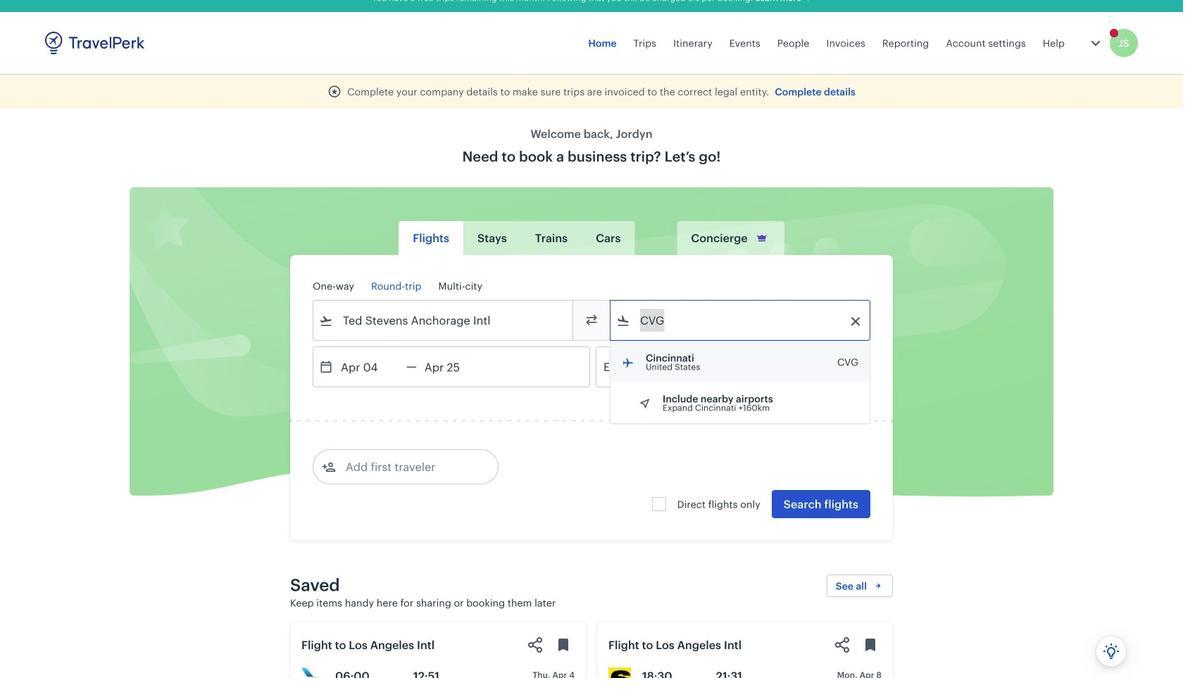 Task type: describe. For each thing, give the bounding box(es) containing it.
Add first traveler search field
[[336, 456, 482, 478]]

To search field
[[630, 309, 851, 332]]

From search field
[[333, 309, 554, 332]]

Return text field
[[417, 347, 490, 387]]

spirit airlines image
[[608, 668, 631, 678]]



Task type: locate. For each thing, give the bounding box(es) containing it.
american airlines image
[[301, 668, 324, 678]]

Depart text field
[[333, 347, 406, 387]]



